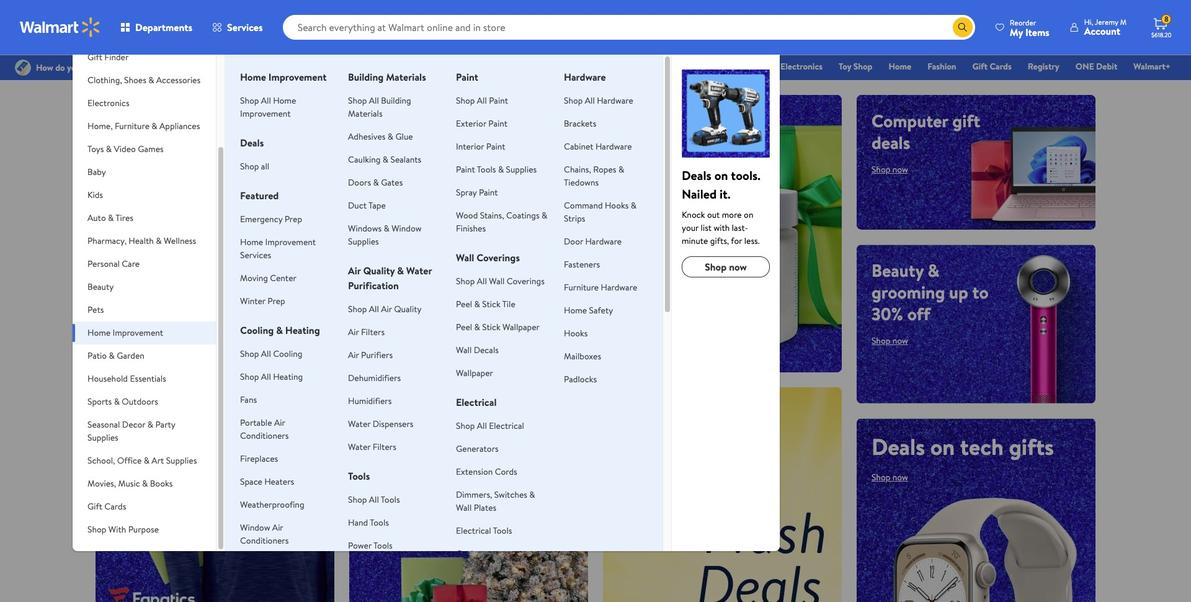 Task type: describe. For each thing, give the bounding box(es) containing it.
gift for gift finder dropdown button
[[88, 51, 102, 63]]

finder for gift finder dropdown button
[[104, 51, 129, 63]]

dimmers,
[[456, 488, 492, 501]]

household essentials
[[88, 372, 166, 385]]

movies, music & books
[[88, 477, 173, 490]]

home inside the home improvement dropdown button
[[88, 326, 111, 339]]

services inside home improvement services
[[240, 249, 271, 261]]

chains, ropes & tiedowns
[[564, 163, 625, 189]]

gift cards for "gift cards" link
[[973, 60, 1012, 73]]

electrical for electrical tools
[[456, 524, 491, 537]]

m
[[1121, 17, 1127, 27]]

shop now link for computer gift deals
[[872, 163, 909, 176]]

beauty for beauty & grooming up to 30% off
[[872, 258, 924, 282]]

off inside beauty & grooming up to 30% off
[[908, 301, 931, 326]]

all inside shop all home improvement
[[261, 94, 271, 107]]

emergency prep
[[240, 213, 302, 225]]

air inside window air conditioners
[[272, 521, 283, 534]]

kids
[[88, 189, 103, 201]]

hardware up shop all hardware
[[564, 70, 606, 84]]

& inside toys & video games dropdown button
[[106, 143, 112, 155]]

emergency prep link
[[240, 213, 302, 225]]

shop all electrical link
[[456, 420, 524, 432]]

shop all home improvement
[[240, 94, 296, 120]]

paint right spray
[[479, 186, 498, 199]]

all for paint
[[477, 94, 487, 107]]

& inside school, office & art supplies "dropdown button"
[[144, 454, 150, 467]]

decor
[[432, 422, 475, 447]]

quality inside air quality & water purification
[[363, 264, 395, 277]]

improvement up shop all home improvement link
[[269, 70, 327, 84]]

debit
[[1097, 60, 1118, 73]]

home improvement services
[[240, 236, 316, 261]]

christmas shop link
[[700, 60, 770, 73]]

electronics link
[[775, 60, 829, 73]]

shop now for up to 25% off sports-fan gear
[[110, 349, 147, 362]]

fan
[[179, 310, 211, 341]]

conditioners for window
[[240, 534, 289, 547]]

interior
[[456, 140, 484, 153]]

tools for power
[[374, 539, 393, 552]]

decals
[[474, 344, 499, 356]]

improvement inside dropdown button
[[113, 326, 163, 339]]

paint tools & supplies link
[[456, 163, 537, 176]]

electronics for electronics dropdown button
[[88, 97, 129, 109]]

hand
[[348, 516, 368, 529]]

fans link
[[240, 394, 257, 406]]

registry link
[[1023, 60, 1066, 73]]

electrical for electrical
[[456, 395, 497, 409]]

padlocks link
[[564, 373, 597, 385]]

tools for electrical
[[493, 524, 512, 537]]

spray paint link
[[456, 186, 498, 199]]

search icon image
[[958, 22, 968, 32]]

30% inside up to 30% off seasonal decor
[[411, 401, 442, 425]]

care
[[122, 258, 140, 270]]

shop inside shop all building materials
[[348, 94, 367, 107]]

to inside beauty & grooming up to 30% off
[[973, 280, 989, 304]]

clothing, shoes & accessories
[[88, 74, 201, 86]]

8
[[1165, 14, 1169, 24]]

1 vertical spatial on
[[744, 209, 754, 221]]

home improvement inside dropdown button
[[88, 326, 163, 339]]

up for up to 65% off
[[618, 400, 646, 431]]

adhesives
[[348, 130, 386, 143]]

deals for computer
[[872, 130, 911, 155]]

0 vertical spatial cooling
[[240, 323, 274, 337]]

exterior
[[456, 117, 487, 130]]

walmart+ link
[[1129, 60, 1177, 73]]

paint up spray
[[456, 163, 475, 176]]

shop now for deals on tech gifts
[[872, 471, 909, 483]]

shop inside christmas shop link
[[746, 60, 765, 73]]

& inside windows & window supplies
[[384, 222, 390, 235]]

$618.20
[[1152, 30, 1172, 39]]

shoes
[[124, 74, 146, 86]]

off for up to 65% off
[[723, 400, 753, 431]]

& inside pharmacy, health & wellness dropdown button
[[156, 235, 162, 247]]

& inside the movies, music & books dropdown button
[[142, 477, 148, 490]]

duct tape
[[348, 199, 386, 212]]

now for computer gift deals
[[893, 163, 909, 176]]

command hooks & strips
[[564, 199, 637, 225]]

power tools link
[[348, 539, 393, 552]]

pharmacy, health & wellness
[[88, 235, 196, 247]]

& inside patio & garden dropdown button
[[109, 349, 115, 362]]

shop all tools link
[[348, 493, 400, 506]]

gifts,
[[711, 235, 729, 247]]

0 vertical spatial coverings
[[477, 251, 520, 264]]

dimmers, switches & wall plates
[[456, 488, 535, 514]]

beauty for beauty
[[88, 281, 114, 293]]

paint up the 'exterior paint' link
[[489, 94, 508, 107]]

dispensers
[[373, 418, 414, 430]]

walmart image
[[20, 17, 101, 37]]

supplies inside "dropdown button"
[[166, 454, 197, 467]]

winter prep link
[[240, 295, 285, 307]]

hardware for cabinet hardware
[[596, 140, 632, 153]]

all for air quality & water purification
[[369, 303, 379, 315]]

to for up to 65% off
[[652, 400, 673, 431]]

wood stains, coatings & finishes
[[456, 209, 548, 235]]

doors
[[348, 176, 371, 189]]

shop inside toy shop link
[[854, 60, 873, 73]]

& inside home, furniture & appliances 'dropdown button'
[[152, 120, 157, 132]]

& inside air quality & water purification
[[397, 264, 404, 277]]

up to 30% off seasonal decor
[[364, 401, 475, 447]]

electrical tools link
[[456, 524, 512, 537]]

gift finder for gift finder link
[[647, 60, 689, 73]]

movies, music & books button
[[73, 472, 216, 495]]

adhesives & glue link
[[348, 130, 413, 143]]

wall down wall coverings
[[489, 275, 505, 287]]

deals for deals on tech gifts
[[872, 431, 925, 462]]

gift cards for gift cards "dropdown button"
[[88, 500, 126, 513]]

& inside dimmers, switches & wall plates
[[530, 488, 535, 501]]

windows
[[348, 222, 382, 235]]

water for water filters
[[348, 441, 371, 453]]

stick for tile
[[482, 298, 501, 310]]

great home deals
[[110, 109, 200, 155]]

cards for "gift cards" link
[[990, 60, 1012, 73]]

home, furniture & appliances
[[88, 120, 200, 132]]

improvement inside shop all home improvement
[[240, 107, 291, 120]]

on for deals on tech gifts
[[931, 431, 955, 462]]

supplies inside windows & window supplies
[[348, 235, 379, 248]]

up to 65% off
[[618, 400, 753, 431]]

clothing, shoes & accessories button
[[73, 69, 216, 92]]

home improvement image
[[682, 70, 770, 158]]

party
[[155, 418, 175, 431]]

supplies inside seasonal decor & party supplies
[[88, 431, 118, 444]]

interior paint link
[[456, 140, 506, 153]]

home safety
[[564, 304, 613, 317]]

one debit link
[[1070, 60, 1124, 73]]

paint tools & supplies
[[456, 163, 537, 176]]

caulking
[[348, 153, 381, 166]]

all for cooling & heating
[[261, 348, 271, 360]]

0 vertical spatial essentials
[[594, 60, 631, 73]]

registry
[[1028, 60, 1060, 73]]

all new savings
[[364, 273, 557, 314]]

0 horizontal spatial wallpaper
[[456, 367, 493, 379]]

shop all heating
[[240, 371, 303, 383]]

shop all paint
[[456, 94, 508, 107]]

portable air conditioners
[[240, 416, 289, 442]]

wall down finishes
[[456, 251, 474, 264]]

power tools
[[348, 539, 393, 552]]

doors & gates link
[[348, 176, 403, 189]]

home link
[[883, 60, 917, 73]]

up
[[950, 280, 969, 304]]

furniture hardware
[[564, 281, 638, 294]]

school, office & art supplies button
[[73, 449, 216, 472]]

shop now for beauty & grooming up to 30% off
[[872, 334, 909, 347]]

hand tools link
[[348, 516, 389, 529]]

your
[[682, 222, 699, 234]]

hooks link
[[564, 327, 588, 340]]

now for up to 25% off sports-fan gear
[[131, 349, 147, 362]]

exterior paint link
[[456, 117, 508, 130]]

gift finder link
[[642, 60, 695, 73]]

cards for gift cards "dropdown button"
[[104, 500, 126, 513]]

decor
[[122, 418, 145, 431]]

all for tools
[[369, 493, 379, 506]]

shop now for all new savings
[[379, 335, 427, 350]]

& inside the sports & outdoors dropdown button
[[114, 395, 120, 408]]

stains,
[[480, 209, 504, 222]]

air filters
[[348, 326, 385, 338]]

gift for gift cards "dropdown button"
[[88, 500, 102, 513]]

shop all electrical
[[456, 420, 524, 432]]

space heaters link
[[240, 475, 294, 488]]

tech
[[961, 431, 1004, 462]]

appliances
[[160, 120, 200, 132]]

baby button
[[73, 161, 216, 184]]

off for up to 30% off seasonal decor
[[447, 401, 470, 425]]

now for up to 30% off seasonal decor
[[385, 455, 401, 468]]

shop now for up to 30% off seasonal decor
[[364, 455, 401, 468]]

air inside air quality & water purification
[[348, 264, 361, 277]]

home inside home link
[[889, 60, 912, 73]]

shop all heating link
[[240, 371, 303, 383]]

books
[[150, 477, 173, 490]]

Search search field
[[283, 15, 976, 40]]



Task type: vqa. For each thing, say whether or not it's contained in the screenshot.
Baby
yes



Task type: locate. For each thing, give the bounding box(es) containing it.
shop now link
[[872, 163, 909, 176], [682, 256, 770, 277], [364, 327, 441, 357], [872, 334, 909, 347], [110, 349, 147, 362], [364, 455, 401, 468], [872, 471, 909, 483]]

0 vertical spatial conditioners
[[240, 430, 289, 442]]

water down the humidifiers
[[348, 418, 371, 430]]

gift right fashion
[[973, 60, 988, 73]]

0 vertical spatial furniture
[[115, 120, 150, 132]]

to inside up to 30% off seasonal decor
[[390, 401, 407, 425]]

supplies up coatings
[[506, 163, 537, 176]]

fans
[[240, 394, 257, 406]]

sealants
[[391, 153, 422, 166]]

shop
[[746, 60, 765, 73], [854, 60, 873, 73], [240, 94, 259, 107], [348, 94, 367, 107], [456, 94, 475, 107], [564, 94, 583, 107], [240, 160, 259, 173], [872, 163, 891, 176], [705, 260, 727, 274], [456, 275, 475, 287], [348, 303, 367, 315], [872, 334, 891, 347], [379, 335, 404, 350], [240, 348, 259, 360], [110, 349, 129, 362], [240, 371, 259, 383], [456, 420, 475, 432], [364, 455, 383, 468], [872, 471, 891, 483], [348, 493, 367, 506], [88, 523, 106, 536]]

1 vertical spatial peel
[[456, 321, 472, 333]]

window right "windows"
[[392, 222, 422, 235]]

power
[[348, 539, 372, 552]]

tile
[[503, 298, 516, 310]]

coverings up shop all wall coverings
[[477, 251, 520, 264]]

0 horizontal spatial home improvement
[[88, 326, 163, 339]]

wall left decals
[[456, 344, 472, 356]]

heaters
[[265, 475, 294, 488]]

now for all new savings
[[406, 335, 427, 350]]

wall inside dimmers, switches & wall plates
[[456, 501, 472, 514]]

1 vertical spatial heating
[[273, 371, 303, 383]]

christmas shop
[[705, 60, 765, 73]]

spray paint
[[456, 186, 498, 199]]

2 vertical spatial water
[[348, 441, 371, 453]]

heating down the shop all cooling
[[273, 371, 303, 383]]

1 horizontal spatial materials
[[386, 70, 426, 84]]

cooling up the shop all cooling
[[240, 323, 274, 337]]

& inside auto & tires dropdown button
[[108, 212, 114, 224]]

patio & garden button
[[73, 344, 216, 367]]

1 horizontal spatial gift finder
[[647, 60, 689, 73]]

0 vertical spatial window
[[392, 222, 422, 235]]

peel & stick tile link
[[456, 298, 516, 310]]

1 vertical spatial electrical
[[489, 420, 524, 432]]

glue
[[396, 130, 413, 143]]

hardware down grocery & essentials
[[597, 94, 634, 107]]

gift finder button
[[73, 46, 216, 69]]

items
[[1026, 25, 1050, 39]]

0 vertical spatial on
[[715, 167, 728, 184]]

home improvement up garden
[[88, 326, 163, 339]]

essentials down patio & garden dropdown button on the left bottom of page
[[130, 372, 166, 385]]

wallpaper down tile
[[503, 321, 540, 333]]

0 horizontal spatial 30%
[[411, 401, 442, 425]]

knock
[[682, 209, 705, 221]]

1 horizontal spatial finder
[[665, 60, 689, 73]]

water
[[406, 264, 432, 277], [348, 418, 371, 430], [348, 441, 371, 453]]

building down building materials
[[381, 94, 411, 107]]

for
[[731, 235, 743, 247]]

air down weatherproofing link
[[272, 521, 283, 534]]

2 vertical spatial deals
[[872, 431, 925, 462]]

wallpaper down wall decals link
[[456, 367, 493, 379]]

gift inside "dropdown button"
[[88, 500, 102, 513]]

1 horizontal spatial deals
[[682, 167, 712, 184]]

home inside home improvement services
[[240, 236, 263, 248]]

cards down my at the top of the page
[[990, 60, 1012, 73]]

water inside air quality & water purification
[[406, 264, 432, 277]]

shop all building materials link
[[348, 94, 411, 120]]

materials up shop all building materials link at left
[[386, 70, 426, 84]]

2 stick from the top
[[482, 321, 501, 333]]

deals for deals on tools. nailed it. knock out more on your list with last- minute gifts, for less.
[[682, 167, 712, 184]]

1 stick from the top
[[482, 298, 501, 310]]

electrical up generators at the left bottom
[[489, 420, 524, 432]]

gift down movies,
[[88, 500, 102, 513]]

space
[[240, 475, 263, 488]]

1 vertical spatial wallpaper
[[456, 367, 493, 379]]

0 vertical spatial prep
[[285, 213, 302, 225]]

1 horizontal spatial deals
[[872, 130, 911, 155]]

air
[[348, 264, 361, 277], [381, 303, 392, 315], [348, 326, 359, 338], [348, 349, 359, 361], [274, 416, 285, 429], [272, 521, 283, 534]]

2 horizontal spatial deals
[[872, 431, 925, 462]]

hardware up safety
[[601, 281, 638, 294]]

to for up to 25% off sports-fan gear
[[144, 282, 165, 313]]

tools
[[477, 163, 496, 176], [348, 469, 370, 483], [381, 493, 400, 506], [370, 516, 389, 529], [493, 524, 512, 537], [374, 539, 393, 552]]

materials up adhesives
[[348, 107, 383, 120]]

0 horizontal spatial up
[[110, 282, 139, 313]]

0 vertical spatial filters
[[361, 326, 385, 338]]

water dispensers link
[[348, 418, 414, 430]]

prep right winter
[[268, 295, 285, 307]]

pets
[[88, 304, 104, 316]]

deals inside deals on tools. nailed it. knock out more on your list with last- minute gifts, for less.
[[682, 167, 712, 184]]

supplies down "windows"
[[348, 235, 379, 248]]

windows & window supplies link
[[348, 222, 422, 248]]

christmas
[[705, 60, 744, 73]]

filters down water dispensers link
[[373, 441, 397, 453]]

1 vertical spatial prep
[[268, 295, 285, 307]]

0 horizontal spatial gift cards
[[88, 500, 126, 513]]

auto
[[88, 212, 106, 224]]

switches
[[495, 488, 528, 501]]

up to 25% off sports-fan gear
[[110, 282, 260, 341]]

0 vertical spatial gift cards
[[973, 60, 1012, 73]]

off inside up to 25% off sports-fan gear
[[215, 282, 245, 313]]

1 horizontal spatial on
[[744, 209, 754, 221]]

home improvement up shop all home improvement link
[[240, 70, 327, 84]]

water for water dispensers
[[348, 418, 371, 430]]

peel for peel & stick wallpaper
[[456, 321, 472, 333]]

toys
[[88, 143, 104, 155]]

air purifiers link
[[348, 349, 393, 361]]

0 vertical spatial electrical
[[456, 395, 497, 409]]

& inside the clothing, shoes & accessories dropdown button
[[148, 74, 154, 86]]

0 horizontal spatial finder
[[104, 51, 129, 63]]

electrical tools
[[456, 524, 512, 537]]

0 vertical spatial deals
[[240, 136, 264, 150]]

gift finder down the walmart site-wide search box
[[647, 60, 689, 73]]

beauty & grooming up to 30% off
[[872, 258, 989, 326]]

1 horizontal spatial furniture
[[564, 281, 599, 294]]

account
[[1085, 24, 1121, 38]]

0 horizontal spatial deals
[[240, 136, 264, 150]]

furniture up toys & video games
[[115, 120, 150, 132]]

shop all tools
[[348, 493, 400, 506]]

1 vertical spatial deals
[[682, 167, 712, 184]]

1 vertical spatial home improvement
[[88, 326, 163, 339]]

off inside up to 30% off seasonal decor
[[447, 401, 470, 425]]

shop now link for beauty & grooming up to 30% off
[[872, 334, 909, 347]]

0 vertical spatial hooks
[[605, 199, 629, 212]]

prep for winter prep
[[268, 295, 285, 307]]

on left tech at bottom
[[931, 431, 955, 462]]

0 vertical spatial peel
[[456, 298, 472, 310]]

gift for gift finder link
[[647, 60, 662, 73]]

30% inside beauty & grooming up to 30% off
[[872, 301, 904, 326]]

2 horizontal spatial on
[[931, 431, 955, 462]]

on up it.
[[715, 167, 728, 184]]

gift inside dropdown button
[[88, 51, 102, 63]]

deals for deals
[[240, 136, 264, 150]]

on for deals on tools. nailed it. knock out more on your list with last- minute gifts, for less.
[[715, 167, 728, 184]]

1 vertical spatial electronics
[[88, 97, 129, 109]]

gift finder for gift finder dropdown button
[[88, 51, 129, 63]]

portable
[[240, 416, 272, 429]]

0 horizontal spatial gift finder
[[88, 51, 129, 63]]

1 vertical spatial water
[[348, 418, 371, 430]]

tools down plates
[[493, 524, 512, 537]]

air inside portable air conditioners
[[274, 416, 285, 429]]

1 horizontal spatial wallpaper
[[503, 321, 540, 333]]

shop all hardware link
[[564, 94, 634, 107]]

air left purifiers
[[348, 349, 359, 361]]

0 horizontal spatial cards
[[104, 500, 126, 513]]

off
[[215, 282, 245, 313], [908, 301, 931, 326], [723, 400, 753, 431], [447, 401, 470, 425]]

tools right hand
[[370, 516, 389, 529]]

window inside windows & window supplies
[[392, 222, 422, 235]]

brackets link
[[564, 117, 597, 130]]

hardware down 'command hooks & strips' link on the top of page
[[586, 235, 622, 248]]

0 horizontal spatial beauty
[[88, 281, 114, 293]]

0 vertical spatial water
[[406, 264, 432, 277]]

0 horizontal spatial window
[[240, 521, 270, 534]]

0 horizontal spatial on
[[715, 167, 728, 184]]

with
[[108, 523, 126, 536]]

tools up hand tools link
[[381, 493, 400, 506]]

1 vertical spatial building
[[381, 94, 411, 107]]

gift finder up clothing,
[[88, 51, 129, 63]]

hardware up ropes
[[596, 140, 632, 153]]

paint up the shop all paint at the left of page
[[456, 70, 479, 84]]

finder left christmas
[[665, 60, 689, 73]]

health
[[129, 235, 154, 247]]

deals inside great home deals
[[110, 130, 149, 155]]

1 vertical spatial stick
[[482, 321, 501, 333]]

now for deals on tech gifts
[[893, 471, 909, 483]]

finder for gift finder link
[[665, 60, 689, 73]]

filters up air purifiers link
[[361, 326, 385, 338]]

heating
[[285, 323, 320, 337], [273, 371, 303, 383]]

deals for great
[[110, 130, 149, 155]]

1 horizontal spatial 30%
[[872, 301, 904, 326]]

electronics left toy
[[781, 60, 823, 73]]

moving center link
[[240, 272, 297, 284]]

finder inside gift finder link
[[665, 60, 689, 73]]

0 vertical spatial heating
[[285, 323, 320, 337]]

0 vertical spatial 30%
[[872, 301, 904, 326]]

0 vertical spatial cards
[[990, 60, 1012, 73]]

wall down dimmers,
[[456, 501, 472, 514]]

electronics for electronics link
[[781, 60, 823, 73]]

great
[[110, 109, 153, 133]]

now for beauty & grooming up to 30% off
[[893, 334, 909, 347]]

electronics down clothing,
[[88, 97, 129, 109]]

1 horizontal spatial up
[[364, 401, 386, 425]]

2 vertical spatial electrical
[[456, 524, 491, 537]]

0 horizontal spatial furniture
[[115, 120, 150, 132]]

hooks right command
[[605, 199, 629, 212]]

2 conditioners from the top
[[240, 534, 289, 547]]

0 vertical spatial home improvement
[[240, 70, 327, 84]]

all for hardware
[[585, 94, 595, 107]]

2 peel from the top
[[456, 321, 472, 333]]

hi,
[[1085, 17, 1094, 27]]

on up last-
[[744, 209, 754, 221]]

conditioners down the "portable"
[[240, 430, 289, 442]]

essentials up shop all hardware link
[[594, 60, 631, 73]]

to for up to 30% off seasonal decor
[[390, 401, 407, 425]]

0 vertical spatial quality
[[363, 264, 395, 277]]

1 vertical spatial gift cards
[[88, 500, 126, 513]]

it.
[[720, 186, 731, 202]]

paint right exterior
[[489, 117, 508, 130]]

filters for water filters
[[373, 441, 397, 453]]

1 horizontal spatial hooks
[[605, 199, 629, 212]]

cards inside "dropdown button"
[[104, 500, 126, 513]]

strips
[[564, 212, 586, 225]]

essentials inside dropdown button
[[130, 372, 166, 385]]

1 vertical spatial quality
[[394, 303, 422, 315]]

off for up to 25% off sports-fan gear
[[215, 282, 245, 313]]

conditioners down weatherproofing
[[240, 534, 289, 547]]

& inside command hooks & strips
[[631, 199, 637, 212]]

all inside shop all building materials
[[369, 94, 379, 107]]

to
[[973, 280, 989, 304], [144, 282, 165, 313], [652, 400, 673, 431], [390, 401, 407, 425]]

shop now link for all new savings
[[364, 327, 441, 357]]

peel up wall decals link
[[456, 321, 472, 333]]

materials inside shop all building materials
[[348, 107, 383, 120]]

music
[[118, 477, 140, 490]]

1 horizontal spatial electronics
[[781, 60, 823, 73]]

gift finder inside dropdown button
[[88, 51, 129, 63]]

home inside shop all home improvement
[[273, 94, 296, 107]]

1 horizontal spatial window
[[392, 222, 422, 235]]

1 vertical spatial window
[[240, 521, 270, 534]]

0 horizontal spatial hooks
[[564, 327, 588, 340]]

0 horizontal spatial deals
[[110, 130, 149, 155]]

games
[[138, 143, 164, 155]]

0 vertical spatial building
[[348, 70, 384, 84]]

cards
[[990, 60, 1012, 73], [104, 500, 126, 513]]

patio
[[88, 349, 107, 362]]

wall decals
[[456, 344, 499, 356]]

prep for emergency prep
[[285, 213, 302, 225]]

sports-
[[110, 310, 179, 341]]

1 vertical spatial 30%
[[411, 401, 442, 425]]

2 vertical spatial on
[[931, 431, 955, 462]]

water down windows & window supplies link in the left of the page
[[406, 264, 432, 277]]

all for wall coverings
[[477, 275, 487, 287]]

shop all air quality link
[[348, 303, 422, 315]]

tools down interior paint
[[477, 163, 496, 176]]

beauty inside dropdown button
[[88, 281, 114, 293]]

seasonal decor & party supplies button
[[73, 413, 216, 449]]

shop inside dropdown button
[[88, 523, 106, 536]]

gift cards link
[[967, 60, 1018, 73]]

doors & gates
[[348, 176, 403, 189]]

1 deals from the left
[[110, 130, 149, 155]]

0 vertical spatial stick
[[482, 298, 501, 310]]

electronics inside dropdown button
[[88, 97, 129, 109]]

beauty inside beauty & grooming up to 30% off
[[872, 258, 924, 282]]

electrical up the shop all electrical
[[456, 395, 497, 409]]

filters for air filters
[[361, 326, 385, 338]]

improvement inside home improvement services
[[265, 236, 316, 248]]

air up air purifiers link
[[348, 326, 359, 338]]

window down weatherproofing
[[240, 521, 270, 534]]

shop inside shop all home improvement
[[240, 94, 259, 107]]

1 horizontal spatial cards
[[990, 60, 1012, 73]]

supplies down seasonal
[[88, 431, 118, 444]]

cards up with on the bottom of the page
[[104, 500, 126, 513]]

finder inside gift finder dropdown button
[[104, 51, 129, 63]]

up for up to 30% off seasonal decor
[[364, 401, 386, 425]]

outlets link
[[456, 547, 485, 560]]

baby
[[88, 166, 106, 178]]

& inside chains, ropes & tiedowns
[[619, 163, 625, 176]]

prep right emergency
[[285, 213, 302, 225]]

shop now link for up to 25% off sports-fan gear
[[110, 349, 147, 362]]

gift cards down movies,
[[88, 500, 126, 513]]

stick left tile
[[482, 298, 501, 310]]

all
[[261, 94, 271, 107], [369, 94, 379, 107], [477, 94, 487, 107], [585, 94, 595, 107], [364, 273, 398, 314], [477, 275, 487, 287], [369, 303, 379, 315], [261, 348, 271, 360], [261, 371, 271, 383], [477, 420, 487, 432], [369, 493, 379, 506]]

0 vertical spatial electronics
[[781, 60, 823, 73]]

water dispensers
[[348, 418, 414, 430]]

garden
[[117, 349, 144, 362]]

hardware for door hardware
[[586, 235, 622, 248]]

heating for shop all heating
[[273, 371, 303, 383]]

1 horizontal spatial beauty
[[872, 258, 924, 282]]

& inside the grocery & essentials link
[[586, 60, 592, 73]]

0 vertical spatial services
[[227, 20, 263, 34]]

tools right power
[[374, 539, 393, 552]]

1 vertical spatial hooks
[[564, 327, 588, 340]]

hooks
[[605, 199, 629, 212], [564, 327, 588, 340]]

out
[[707, 209, 720, 221]]

heating up the shop all cooling
[[285, 323, 320, 337]]

gift up clothing,
[[88, 51, 102, 63]]

services inside dropdown button
[[227, 20, 263, 34]]

humidifiers link
[[348, 395, 392, 407]]

1 vertical spatial services
[[240, 249, 271, 261]]

building up shop all building materials link at left
[[348, 70, 384, 84]]

wallpaper link
[[456, 367, 493, 379]]

1 vertical spatial essentials
[[130, 372, 166, 385]]

furniture inside home, furniture & appliances 'dropdown button'
[[115, 120, 150, 132]]

gift for "gift cards" link
[[973, 60, 988, 73]]

heating for cooling & heating
[[285, 323, 320, 337]]

0 horizontal spatial materials
[[348, 107, 383, 120]]

up inside up to 30% off seasonal decor
[[364, 401, 386, 425]]

hooks up mailboxes link
[[564, 327, 588, 340]]

up inside up to 25% off sports-fan gear
[[110, 282, 139, 313]]

humidifiers
[[348, 395, 392, 407]]

supplies right art
[[166, 454, 197, 467]]

air up purification
[[348, 264, 361, 277]]

deals inside computer gift deals
[[872, 130, 911, 155]]

1 vertical spatial filters
[[373, 441, 397, 453]]

1 vertical spatial cooling
[[273, 348, 303, 360]]

conditioners for portable
[[240, 430, 289, 442]]

furniture down fasteners link
[[564, 281, 599, 294]]

tools for paint
[[477, 163, 496, 176]]

gear
[[216, 310, 260, 341]]

1 horizontal spatial gift cards
[[973, 60, 1012, 73]]

2 deals from the left
[[872, 130, 911, 155]]

stick for wallpaper
[[482, 321, 501, 333]]

& inside seasonal decor & party supplies
[[148, 418, 153, 431]]

shop now for computer gift deals
[[872, 163, 909, 176]]

gift cards button
[[73, 495, 216, 518]]

& inside beauty & grooming up to 30% off
[[928, 258, 940, 282]]

1 horizontal spatial essentials
[[594, 60, 631, 73]]

1 conditioners from the top
[[240, 430, 289, 442]]

0 horizontal spatial essentials
[[130, 372, 166, 385]]

all for electrical
[[477, 420, 487, 432]]

building inside shop all building materials
[[381, 94, 411, 107]]

0 horizontal spatial electronics
[[88, 97, 129, 109]]

gift cards inside "dropdown button"
[[88, 500, 126, 513]]

improvement down 'pets' dropdown button
[[113, 326, 163, 339]]

gift down "search" "search box"
[[647, 60, 662, 73]]

hooks inside command hooks & strips
[[605, 199, 629, 212]]

tires
[[116, 212, 133, 224]]

finder up clothing,
[[104, 51, 129, 63]]

shop now link for up to 30% off seasonal decor
[[364, 455, 401, 468]]

cooling down cooling & heating
[[273, 348, 303, 360]]

gift cards down my at the top of the page
[[973, 60, 1012, 73]]

1 vertical spatial coverings
[[507, 275, 545, 287]]

toy
[[839, 60, 852, 73]]

duct
[[348, 199, 367, 212]]

window inside window air conditioners
[[240, 521, 270, 534]]

up for up to 25% off sports-fan gear
[[110, 282, 139, 313]]

peel for peel & stick tile
[[456, 298, 472, 310]]

Walmart Site-Wide search field
[[283, 15, 976, 40]]

1 horizontal spatial home improvement
[[240, 70, 327, 84]]

2 horizontal spatial up
[[618, 400, 646, 431]]

peel up peel & stick wallpaper
[[456, 298, 472, 310]]

quality up purification
[[363, 264, 395, 277]]

shop now link for deals on tech gifts
[[872, 471, 909, 483]]

gifts
[[1009, 431, 1055, 462]]

water down water dispensers
[[348, 441, 371, 453]]

& inside wood stains, coatings & finishes
[[542, 209, 548, 222]]

1 peel from the top
[[456, 298, 472, 310]]

electrical up outlets
[[456, 524, 491, 537]]

air right the "portable"
[[274, 416, 285, 429]]

improvement down 'emergency prep'
[[265, 236, 316, 248]]

1 vertical spatial conditioners
[[240, 534, 289, 547]]

home safety link
[[564, 304, 613, 317]]

to inside up to 25% off sports-fan gear
[[144, 282, 165, 313]]

generators link
[[456, 443, 499, 455]]

air down purification
[[381, 303, 392, 315]]

0 vertical spatial materials
[[386, 70, 426, 84]]

hand tools
[[348, 516, 389, 529]]

1 vertical spatial furniture
[[564, 281, 599, 294]]

outdoors
[[122, 395, 158, 408]]

stick up decals
[[482, 321, 501, 333]]

door hardware
[[564, 235, 622, 248]]

coverings up tile
[[507, 275, 545, 287]]

1 vertical spatial materials
[[348, 107, 383, 120]]

services button
[[202, 12, 273, 42]]

extension cords
[[456, 466, 518, 478]]

tools up shop all tools
[[348, 469, 370, 483]]

quality down air quality & water purification
[[394, 303, 422, 315]]

paint up the paint tools & supplies
[[486, 140, 506, 153]]

cooling
[[240, 323, 274, 337], [273, 348, 303, 360]]

patio & garden
[[88, 349, 144, 362]]

toy shop link
[[834, 60, 879, 73]]

1 vertical spatial cards
[[104, 500, 126, 513]]

shop all air quality
[[348, 303, 422, 315]]

improvement up 'all'
[[240, 107, 291, 120]]

hardware for furniture hardware
[[601, 281, 638, 294]]

accessories
[[156, 74, 201, 86]]

tools for hand
[[370, 516, 389, 529]]

prep
[[285, 213, 302, 225], [268, 295, 285, 307]]

purpose
[[128, 523, 159, 536]]

30%
[[872, 301, 904, 326], [411, 401, 442, 425]]

all for building materials
[[369, 94, 379, 107]]

auto & tires button
[[73, 207, 216, 230]]

0 vertical spatial wallpaper
[[503, 321, 540, 333]]



